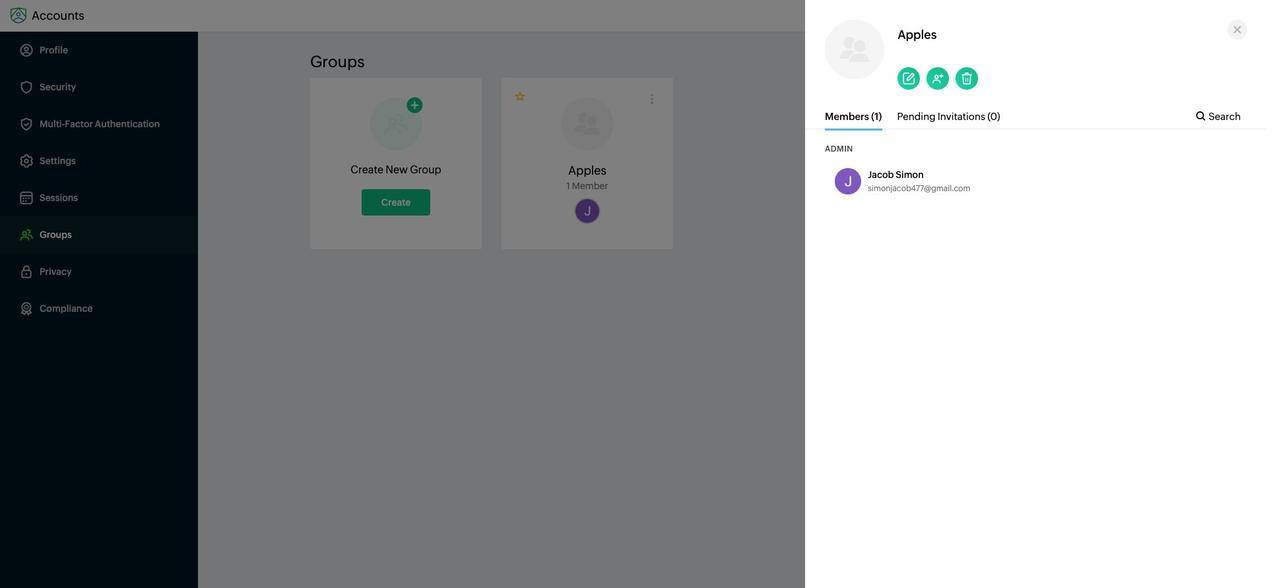 Task type: locate. For each thing, give the bounding box(es) containing it.
makeprimary image
[[515, 91, 527, 103]]



Task type: vqa. For each thing, say whether or not it's contained in the screenshot.
is to the bottom
no



Task type: describe. For each thing, give the bounding box(es) containing it.
search image
[[1196, 112, 1206, 121]]



